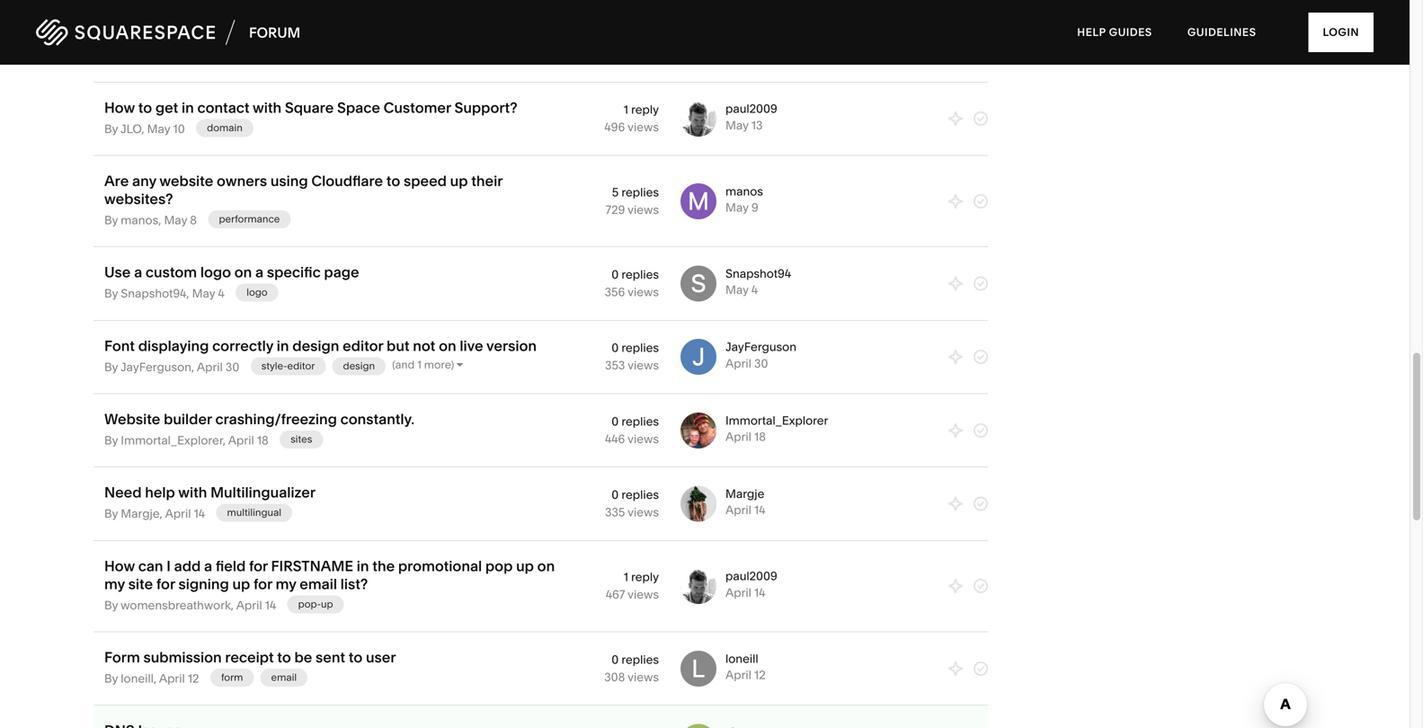 Task type: locate. For each thing, give the bounding box(es) containing it.
3 replies from the top
[[622, 341, 659, 355]]

1 reply from the top
[[631, 103, 659, 117]]

2 paul2009 link from the top
[[726, 569, 778, 584]]

0 up 335
[[612, 488, 619, 502]]

2 horizontal spatial in
[[357, 557, 369, 575]]

replies for user
[[622, 653, 659, 667]]

caret down image
[[457, 359, 463, 370]]

loneill link down form
[[121, 672, 154, 686]]

0 horizontal spatial design
[[292, 337, 339, 355]]

april inside immortal_explorer april 18
[[726, 430, 752, 444]]

1 horizontal spatial loneill link
[[726, 652, 758, 666]]

a inside how can i add a field for firstname in the promotional pop up on my site for signing up for my email list?
[[204, 557, 212, 575]]

2 by from the top
[[104, 213, 118, 227]]

1 vertical spatial with
[[178, 484, 207, 501]]

1 replies from the top
[[622, 185, 659, 199]]

immortal_explorer
[[726, 413, 828, 428], [121, 433, 223, 448]]

1 vertical spatial manos link
[[121, 213, 158, 227]]

how inside how can i add a field for firstname in the promotional pop up on my site for signing up for my email list?
[[104, 557, 135, 575]]

, for can
[[231, 598, 234, 613]]

to left zip
[[209, 25, 223, 43]]

hot
[[104, 25, 129, 43]]

2 vertical spatial 1
[[624, 570, 628, 585]]

1 vertical spatial in
[[277, 337, 289, 355]]

my down firstname
[[276, 575, 296, 593]]

april
[[726, 356, 752, 371], [197, 360, 223, 374], [726, 430, 752, 444], [228, 433, 254, 448], [726, 503, 752, 518], [165, 507, 191, 521], [726, 586, 752, 600], [236, 598, 262, 613], [726, 668, 752, 682], [159, 672, 185, 686]]

jayferguson link up the april 30 link
[[726, 340, 797, 354]]

2 april 14 link from the top
[[726, 586, 766, 600]]

0 inside 0 replies 308 views
[[612, 653, 619, 667]]

0 vertical spatial manos
[[726, 184, 763, 199]]

a left zip
[[226, 25, 234, 43]]

jayferguson april 30
[[726, 340, 797, 371]]

1
[[624, 103, 628, 117], [417, 358, 422, 371], [624, 570, 628, 585]]

1 vertical spatial paul2009
[[726, 569, 778, 584]]

can
[[138, 557, 163, 575]]

18 down website builder crashing/freezing constantly.
[[257, 433, 269, 448]]

4 replies from the top
[[622, 414, 659, 429]]

receipt
[[225, 649, 274, 666]]

0 vertical spatial reply
[[631, 103, 659, 117]]

0 horizontal spatial manos
[[121, 213, 158, 227]]

0 horizontal spatial jayferguson
[[120, 360, 191, 374]]

womensbreathwork
[[121, 598, 231, 613]]

, down displaying
[[191, 360, 194, 374]]

1 horizontal spatial 18
[[754, 430, 766, 444]]

0 vertical spatial immortal_explorer
[[726, 413, 828, 428]]

1 up 467
[[624, 570, 628, 585]]

may
[[726, 118, 749, 132], [147, 122, 170, 136], [726, 200, 749, 215], [164, 213, 187, 227], [726, 283, 749, 297], [192, 286, 215, 301]]

womensbreathwork link
[[121, 598, 231, 613]]

0 vertical spatial email
[[300, 575, 337, 593]]

replies inside 0 replies 308 views
[[622, 653, 659, 667]]

0 horizontal spatial in
[[182, 99, 194, 116]]

0 vertical spatial in
[[182, 99, 194, 116]]

use
[[104, 264, 131, 281]]

editor inside style-editor link
[[287, 360, 315, 372]]

are any website owners using cloudflare to speed up their websites?
[[104, 172, 503, 208]]

0 vertical spatial logo
[[200, 264, 231, 281]]

, for submission
[[154, 672, 156, 686]]

14 inside paul2009 april 14
[[754, 586, 766, 600]]

2 views from the top
[[628, 203, 659, 217]]

firstname
[[271, 557, 353, 575]]

views right 356
[[628, 285, 659, 299]]

immortal_explorer down builder
[[121, 433, 223, 448]]

snapshot94 up may 4 "link" at the top right
[[726, 267, 791, 281]]

0 vertical spatial margje
[[726, 487, 765, 501]]

by for how to get in contact with square space customer support?
[[104, 122, 118, 136]]

0 horizontal spatial loneill
[[121, 672, 154, 686]]

views right 335
[[628, 505, 659, 520]]

my left site
[[104, 575, 125, 593]]

1 horizontal spatial 12
[[754, 668, 766, 682]]

, down websites?
[[158, 213, 161, 227]]

1 horizontal spatial logo
[[247, 287, 268, 299]]

contact
[[197, 99, 250, 116]]

up down how can i add a field for firstname in the promotional pop up on my site for signing up for my email list?
[[321, 598, 333, 610]]

views inside 5 replies 729 views
[[628, 203, 659, 217]]

by down form
[[104, 672, 118, 686]]

constantly.
[[340, 410, 415, 428]]

1 horizontal spatial margje
[[726, 487, 765, 501]]

email down be
[[271, 672, 297, 684]]

reply inside 1 reply 496 views
[[631, 103, 659, 117]]

reply left paul2009 image
[[631, 570, 659, 585]]

correctly
[[212, 337, 273, 355]]

form submission receipt to be sent to user link
[[104, 649, 396, 666]]

april right jayferguson icon
[[726, 356, 752, 371]]

by left jlo
[[104, 122, 118, 136]]

by for font displaying correctly in design editor but not on live version
[[104, 360, 118, 374]]

paul2009 link for how to get in contact with square space customer support?
[[726, 102, 778, 116]]

loneill april 12
[[726, 652, 766, 682]]

, down custom
[[186, 286, 189, 301]]

april inside jayferguson april 30
[[726, 356, 752, 371]]

up
[[450, 172, 468, 190], [516, 557, 534, 575], [232, 575, 250, 593], [321, 598, 333, 610]]

margje link down need
[[121, 507, 160, 521]]

margje link right margje icon
[[726, 487, 765, 501]]

snapshot94 link up may 4 "link" at the top right
[[726, 267, 791, 281]]

help guides
[[1077, 26, 1152, 39]]

2 how from the top
[[104, 557, 135, 575]]

0 horizontal spatial immortal_explorer link
[[121, 433, 223, 448]]

1 horizontal spatial my
[[276, 575, 296, 593]]

1 vertical spatial design
[[343, 360, 375, 372]]

their
[[471, 172, 503, 190]]

email inside how can i add a field for firstname in the promotional pop up on my site for signing up for my email list?
[[300, 575, 337, 593]]

replies for not
[[622, 341, 659, 355]]

april inside loneill april 12
[[726, 668, 752, 682]]

by down websites?
[[104, 213, 118, 227]]

0 horizontal spatial my
[[104, 575, 125, 593]]

april 12 link
[[726, 668, 766, 682]]

paul2009
[[726, 102, 778, 116], [726, 569, 778, 584]]

0 horizontal spatial 4
[[218, 286, 225, 301]]

by for use a custom logo on a specific page
[[104, 286, 118, 301]]

views inside the 0 replies 335 views
[[628, 505, 659, 520]]

0 vertical spatial loneill
[[726, 652, 758, 666]]

paul2009 april 14
[[726, 569, 778, 600]]

jayferguson up the april 30 link
[[726, 340, 797, 354]]

0 vertical spatial with
[[253, 99, 282, 116]]

april 14 link right margje icon
[[726, 503, 766, 518]]

0 horizontal spatial jayferguson link
[[120, 360, 191, 374]]

manos link down websites?
[[121, 213, 158, 227]]

0 vertical spatial snapshot94 link
[[726, 267, 791, 281]]

squarespace forum image
[[36, 17, 301, 48]]

views inside 0 replies 308 views
[[628, 670, 659, 685]]

replies up 335
[[622, 488, 659, 502]]

1 horizontal spatial loneill
[[726, 652, 758, 666]]

a up signing on the left bottom
[[204, 557, 212, 575]]

by manos , may 8
[[104, 213, 197, 227]]

crashing/freezing
[[215, 410, 337, 428]]

snapshot94 may 4
[[726, 267, 791, 297]]

5 0 from the top
[[612, 653, 619, 667]]

1 horizontal spatial margje link
[[726, 487, 765, 501]]

2 my from the left
[[276, 575, 296, 593]]

6 by from the top
[[104, 507, 118, 521]]

1 how from the top
[[104, 99, 135, 116]]

0 for not
[[612, 341, 619, 355]]

views right 467
[[628, 588, 659, 602]]

0 horizontal spatial loneill link
[[121, 672, 154, 686]]

6 views from the top
[[628, 505, 659, 520]]

email
[[300, 575, 337, 593], [271, 672, 297, 684]]

websites?
[[104, 190, 173, 208]]

list?
[[341, 575, 368, 593]]

12 right loneill image
[[754, 668, 766, 682]]

0 horizontal spatial margje link
[[121, 507, 160, 521]]

1 horizontal spatial with
[[253, 99, 282, 116]]

1 reply 467 views
[[606, 570, 659, 602]]

jayferguson down displaying
[[120, 360, 191, 374]]

email down firstname
[[300, 575, 337, 593]]

, down website builder crashing/freezing constantly.
[[223, 433, 226, 448]]

0 horizontal spatial 12
[[188, 672, 199, 686]]

0 vertical spatial april 14 link
[[726, 503, 766, 518]]

design up style-editor
[[292, 337, 339, 355]]

0 horizontal spatial logo
[[200, 264, 231, 281]]

1 inside 1 reply 496 views
[[624, 103, 628, 117]]

in
[[182, 99, 194, 116], [277, 337, 289, 355], [357, 557, 369, 575]]

by jayferguson , april 30
[[104, 360, 239, 374]]

1 horizontal spatial jayferguson
[[726, 340, 797, 354]]

jayferguson image
[[681, 339, 717, 375]]

1 horizontal spatial email
[[300, 575, 337, 593]]

pop-up link
[[287, 596, 344, 614]]

how up site
[[104, 557, 135, 575]]

replies up 308
[[622, 653, 659, 667]]

replies for speed
[[622, 185, 659, 199]]

a up logo link
[[255, 264, 264, 281]]

2 reply from the top
[[631, 570, 659, 585]]

how up jlo link
[[104, 99, 135, 116]]

1 vertical spatial on
[[439, 337, 456, 355]]

builder
[[164, 410, 212, 428]]

9
[[752, 200, 759, 215]]

by down the font
[[104, 360, 118, 374]]

1 horizontal spatial editor
[[343, 337, 383, 355]]

12 down submission on the left bottom
[[188, 672, 199, 686]]

1 horizontal spatial immortal_explorer
[[726, 413, 828, 428]]

1 0 from the top
[[612, 267, 619, 282]]

1 april 14 link from the top
[[726, 503, 766, 518]]

1 horizontal spatial snapshot94
[[726, 267, 791, 281]]

may right snapshot94 image
[[726, 283, 749, 297]]

by for website builder crashing/freezing constantly.
[[104, 433, 118, 448]]

jlo link
[[120, 122, 142, 136]]

3 by from the top
[[104, 286, 118, 301]]

4 views from the top
[[628, 358, 659, 373]]

in up style-editor
[[277, 337, 289, 355]]

, down submission on the left bottom
[[154, 672, 156, 686]]

0 horizontal spatial margje
[[121, 507, 160, 521]]

editor down font displaying correctly in design editor but not on live version
[[287, 360, 315, 372]]

displaying
[[138, 337, 209, 355]]

, for any
[[158, 213, 161, 227]]

0 inside the 0 replies 335 views
[[612, 488, 619, 502]]

2 0 from the top
[[612, 341, 619, 355]]

i
[[167, 557, 171, 575]]

paul2009 link right paul2009 image
[[726, 569, 778, 584]]

1 inside 1 reply 467 views
[[624, 570, 628, 585]]

8 by from the top
[[104, 672, 118, 686]]

3 0 from the top
[[612, 414, 619, 429]]

6 replies from the top
[[622, 653, 659, 667]]

0 horizontal spatial snapshot94 link
[[121, 286, 186, 301]]

12 inside loneill april 12
[[754, 668, 766, 682]]

on inside how can i add a field for firstname in the promotional pop up on my site for signing up for my email list?
[[537, 557, 555, 575]]

1 vertical spatial jayferguson
[[120, 360, 191, 374]]

0 horizontal spatial with
[[178, 484, 207, 501]]

by up form
[[104, 598, 118, 613]]

1 horizontal spatial in
[[277, 337, 289, 355]]

not
[[413, 337, 435, 355]]

views inside 1 reply 467 views
[[628, 588, 659, 602]]

1 vertical spatial paul2009 link
[[726, 569, 778, 584]]

by for are any website owners using cloudflare to speed up their websites?
[[104, 213, 118, 227]]

in up list?
[[357, 557, 369, 575]]

snapshot94 link down custom
[[121, 286, 186, 301]]

0 horizontal spatial manos link
[[121, 213, 158, 227]]

in inside how can i add a field for firstname in the promotional pop up on my site for signing up for my email list?
[[357, 557, 369, 575]]

may left 8
[[164, 213, 187, 227]]

form submission receipt to be sent to user
[[104, 649, 396, 666]]

4 0 from the top
[[612, 488, 619, 502]]

0 vertical spatial loneill link
[[726, 652, 758, 666]]

1 vertical spatial editor
[[287, 360, 315, 372]]

by down need
[[104, 507, 118, 521]]

0 for user
[[612, 653, 619, 667]]

april right paul2009 image
[[726, 586, 752, 600]]

0 vertical spatial paul2009 link
[[726, 102, 778, 116]]

support?
[[454, 99, 518, 116]]

in right get
[[182, 99, 194, 116]]

0 vertical spatial on
[[234, 264, 252, 281]]

1 horizontal spatial immortal_explorer link
[[726, 413, 828, 428]]

april right immortal_explorer image
[[726, 430, 752, 444]]

for
[[249, 557, 268, 575], [156, 575, 175, 593], [254, 575, 272, 593]]

5
[[612, 185, 619, 199]]

467
[[606, 588, 625, 602]]

manos image
[[681, 183, 717, 219]]

1 horizontal spatial manos link
[[726, 184, 763, 199]]

loneill
[[726, 652, 758, 666], [121, 672, 154, 686]]

views for how can i add a field for firstname in the promotional pop up on my site for signing up for my email list?
[[628, 588, 659, 602]]

on up more)
[[439, 337, 456, 355]]

views inside the 0 replies 446 views
[[628, 432, 659, 446]]

views right 729
[[628, 203, 659, 217]]

1 horizontal spatial design
[[343, 360, 375, 372]]

replies inside the 0 replies 446 views
[[622, 414, 659, 429]]

views inside 0 replies 356 views
[[628, 285, 659, 299]]

multilingual link
[[216, 504, 292, 522]]

1 right (and
[[417, 358, 422, 371]]

website
[[159, 172, 213, 190]]

by for how can i add a field for firstname in the promotional pop up on my site for signing up for my email list?
[[104, 598, 118, 613]]

, down help
[[160, 507, 163, 521]]

immortal_explorer up april 18 "link"
[[726, 413, 828, 428]]

up left 'their'
[[450, 172, 468, 190]]

paul2009 image
[[681, 568, 717, 604]]

views for use a custom logo on a specific page
[[628, 285, 659, 299]]

1 vertical spatial reply
[[631, 570, 659, 585]]

14 down need help with multilingualizer link
[[194, 507, 205, 521]]

loneill up april 12 link
[[726, 652, 758, 666]]

5 by from the top
[[104, 433, 118, 448]]

0 vertical spatial manos link
[[726, 184, 763, 199]]

2 paul2009 from the top
[[726, 569, 778, 584]]

,
[[142, 122, 144, 136], [158, 213, 161, 227], [186, 286, 189, 301], [191, 360, 194, 374], [223, 433, 226, 448], [160, 507, 163, 521], [231, 598, 234, 613], [154, 672, 156, 686]]

views right 308
[[628, 670, 659, 685]]

5 views from the top
[[628, 432, 659, 446]]

reply
[[631, 103, 659, 117], [631, 570, 659, 585]]

may left the 10
[[147, 122, 170, 136]]

logo right custom
[[200, 264, 231, 281]]

loneill down form
[[121, 672, 154, 686]]

0 replies 353 views
[[605, 341, 659, 373]]

1 vertical spatial manos
[[121, 213, 158, 227]]

views inside 0 replies 353 views
[[628, 358, 659, 373]]

7 by from the top
[[104, 598, 118, 613]]

1 vertical spatial margje link
[[121, 507, 160, 521]]

0 vertical spatial how
[[104, 99, 135, 116]]

1 paul2009 from the top
[[726, 102, 778, 116]]

1 vertical spatial loneill
[[121, 672, 154, 686]]

1 horizontal spatial manos
[[726, 184, 763, 199]]

2 replies from the top
[[622, 267, 659, 282]]

logo down 'use a custom logo on a specific page'
[[247, 287, 268, 299]]

editor up design link
[[343, 337, 383, 355]]

4 by from the top
[[104, 360, 118, 374]]

reply for how to get in contact with square space customer support?
[[631, 103, 659, 117]]

2 vertical spatial in
[[357, 557, 369, 575]]

reply inside 1 reply 467 views
[[631, 570, 659, 585]]

by for form submission receipt to be sent to user
[[104, 672, 118, 686]]

how for how can i add a field for firstname in the promotional pop up on my site for signing up for my email list?
[[104, 557, 135, 575]]

1 horizontal spatial snapshot94 link
[[726, 267, 791, 281]]

replies inside 5 replies 729 views
[[622, 185, 659, 199]]

how can i add a field for firstname in the promotional pop up on my site for signing up for my email list?
[[104, 557, 555, 593]]

353
[[605, 358, 625, 373]]

replies inside the 0 replies 335 views
[[622, 488, 659, 502]]

1 horizontal spatial jayferguson link
[[726, 340, 797, 354]]

1 horizontal spatial 4
[[752, 283, 758, 297]]

1 views from the top
[[628, 120, 659, 135]]

margje right margje icon
[[726, 487, 765, 501]]

7 views from the top
[[628, 588, 659, 602]]

18 right immortal_explorer image
[[754, 430, 766, 444]]

jayferguson link
[[726, 340, 797, 354], [120, 360, 191, 374]]

4 down 'use a custom logo on a specific page'
[[218, 286, 225, 301]]

may left 9
[[726, 200, 749, 215]]

0 horizontal spatial editor
[[287, 360, 315, 372]]

square
[[285, 99, 334, 116]]

1 paul2009 link from the top
[[726, 102, 778, 116]]

0 up 308
[[612, 653, 619, 667]]

14 right paul2009 image
[[754, 586, 766, 600]]

replies
[[622, 185, 659, 199], [622, 267, 659, 282], [622, 341, 659, 355], [622, 414, 659, 429], [622, 488, 659, 502], [622, 653, 659, 667]]

with left square
[[253, 99, 282, 116]]

views right 496
[[628, 120, 659, 135]]

april right loneill image
[[726, 668, 752, 682]]

1 vertical spatial logo
[[247, 287, 268, 299]]

0 vertical spatial design
[[292, 337, 339, 355]]

replies inside 0 replies 353 views
[[622, 341, 659, 355]]

replies up 353
[[622, 341, 659, 355]]

1 vertical spatial loneill link
[[121, 672, 154, 686]]

0 replies 446 views
[[605, 414, 659, 446]]

more)
[[424, 358, 454, 371]]

1 vertical spatial jayferguson link
[[120, 360, 191, 374]]

immortal_explorer april 18
[[726, 413, 828, 444]]

8 views from the top
[[628, 670, 659, 685]]

1 vertical spatial how
[[104, 557, 135, 575]]

by snapshot94 , may 4
[[104, 286, 225, 301]]

font displaying correctly in design editor but not on live version
[[104, 337, 537, 355]]

margje down need
[[121, 507, 160, 521]]

space
[[337, 99, 380, 116]]

in for get
[[182, 99, 194, 116]]

30
[[754, 356, 768, 371], [226, 360, 239, 374]]

0 vertical spatial editor
[[343, 337, 383, 355]]

13
[[752, 118, 763, 132]]

5 replies from the top
[[622, 488, 659, 502]]

margje
[[726, 487, 765, 501], [121, 507, 160, 521]]

, left the 10
[[142, 122, 144, 136]]

0 replies 335 views
[[605, 488, 659, 520]]

views inside 1 reply 496 views
[[628, 120, 659, 135]]

form
[[104, 649, 140, 666]]

april 14 link right paul2009 image
[[726, 586, 766, 600]]

1 by from the top
[[104, 122, 118, 136]]

april down website builder crashing/freezing constantly. link at the bottom left
[[228, 433, 254, 448]]

1 vertical spatial immortal_explorer
[[121, 433, 223, 448]]

0 horizontal spatial 30
[[226, 360, 239, 374]]

april 30 link
[[726, 356, 768, 371]]

1 horizontal spatial on
[[439, 337, 456, 355]]

export
[[161, 25, 205, 43]]

may left 13
[[726, 118, 749, 132]]

0 inside the 0 replies 446 views
[[612, 414, 619, 429]]

1 vertical spatial immortal_explorer link
[[121, 433, 223, 448]]

to
[[209, 25, 223, 43], [138, 99, 152, 116], [386, 172, 400, 190], [277, 649, 291, 666], [349, 649, 363, 666]]

views
[[628, 120, 659, 135], [628, 203, 659, 217], [628, 285, 659, 299], [628, 358, 659, 373], [628, 432, 659, 446], [628, 505, 659, 520], [628, 588, 659, 602], [628, 670, 659, 685]]

margje link
[[726, 487, 765, 501], [121, 507, 160, 521]]

get
[[155, 99, 178, 116]]

, down field
[[231, 598, 234, 613]]

3 views from the top
[[628, 285, 659, 299]]

1 horizontal spatial 30
[[754, 356, 768, 371]]

manos
[[726, 184, 763, 199], [121, 213, 158, 227]]

logo
[[200, 264, 231, 281], [247, 287, 268, 299]]

0 inside 0 replies 356 views
[[612, 267, 619, 282]]

0 inside 0 replies 353 views
[[612, 341, 619, 355]]

30 down the correctly
[[226, 360, 239, 374]]

1 vertical spatial email
[[271, 672, 297, 684]]

to right sent
[[349, 649, 363, 666]]

any
[[132, 172, 156, 190]]

2 vertical spatial on
[[537, 557, 555, 575]]

4 inside snapshot94 may 4
[[752, 283, 758, 297]]

april 14 link for how can i add a field for firstname in the promotional pop up on my site for signing up for my email list?
[[726, 586, 766, 600]]

1 up 496
[[624, 103, 628, 117]]

0 vertical spatial paul2009
[[726, 102, 778, 116]]

views for how to get in contact with square space customer support?
[[628, 120, 659, 135]]

manos up may 9 link
[[726, 184, 763, 199]]

replies inside 0 replies 356 views
[[622, 267, 659, 282]]

4 right snapshot94 image
[[752, 283, 758, 297]]

1 vertical spatial april 14 link
[[726, 586, 766, 600]]

april inside paul2009 april 14
[[726, 586, 752, 600]]

0 horizontal spatial snapshot94
[[121, 286, 186, 301]]

paul2009 link
[[726, 102, 778, 116], [726, 569, 778, 584]]



Task type: describe. For each thing, give the bounding box(es) containing it.
0 vertical spatial jayferguson link
[[726, 340, 797, 354]]

specific
[[267, 264, 321, 281]]

domain
[[207, 122, 243, 134]]

729
[[606, 203, 625, 217]]

to left be
[[277, 649, 291, 666]]

april inside "margje april 14"
[[726, 503, 752, 518]]

to inside are any website owners using cloudflare to speed up their websites?
[[386, 172, 400, 190]]

style-editor link
[[251, 357, 326, 375]]

use a custom logo on a specific page
[[104, 264, 359, 281]]

, for a
[[186, 286, 189, 301]]

1 vertical spatial snapshot94
[[121, 286, 186, 301]]

views for website builder crashing/freezing constantly.
[[628, 432, 659, 446]]

may down 'use a custom logo on a specific page'
[[192, 286, 215, 301]]

0 replies 356 views
[[605, 267, 659, 299]]

user
[[366, 649, 396, 666]]

0 replies 308 views
[[604, 653, 659, 685]]

may inside snapshot94 may 4
[[726, 283, 749, 297]]

how to get in contact with square space customer support?
[[104, 99, 518, 116]]

help guides link
[[1061, 9, 1169, 56]]

may 13 link
[[726, 118, 763, 132]]

need help with multilingualizer
[[104, 484, 316, 501]]

paul2009 link for how can i add a field for firstname in the promotional pop up on my site for signing up for my email list?
[[726, 569, 778, 584]]

0 horizontal spatial on
[[234, 264, 252, 281]]

website builder crashing/freezing constantly.
[[104, 410, 415, 428]]

by womensbreathwork , april 14
[[104, 598, 276, 613]]

website builder crashing/freezing constantly. link
[[104, 410, 415, 428]]

views for font displaying correctly in design editor but not on live version
[[628, 358, 659, 373]]

email link
[[260, 669, 308, 687]]

by immortal_explorer , april 18
[[104, 433, 269, 448]]

views for form submission receipt to be sent to user
[[628, 670, 659, 685]]

use a custom logo on a specific page link
[[104, 264, 359, 281]]

april 18 link
[[726, 430, 766, 444]]

how for how to get in contact with square space customer support?
[[104, 99, 135, 116]]

for down i
[[156, 575, 175, 593]]

customer
[[384, 99, 451, 116]]

performance link
[[208, 210, 291, 228]]

paul2009 may 13
[[726, 102, 778, 132]]

up down field
[[232, 575, 250, 593]]

for down firstname
[[254, 575, 272, 593]]

30 inside jayferguson april 30
[[754, 356, 768, 371]]

pop-
[[298, 598, 321, 610]]

loneill image
[[681, 651, 717, 687]]

may inside paul2009 may 13
[[726, 118, 749, 132]]

april down the correctly
[[197, 360, 223, 374]]

18 inside immortal_explorer april 18
[[754, 430, 766, 444]]

by jlo , may 10
[[104, 122, 185, 136]]

0 for page
[[612, 267, 619, 282]]

paul2009 image
[[681, 101, 717, 137]]

views for are any website owners using cloudflare to speed up their websites?
[[628, 203, 659, 217]]

using
[[271, 172, 308, 190]]

may 9 link
[[726, 200, 759, 215]]

multilingualizer
[[211, 484, 316, 501]]

performance
[[219, 213, 280, 225]]

views for need help with multilingualizer
[[628, 505, 659, 520]]

form
[[221, 672, 243, 684]]

do
[[132, 25, 150, 43]]

, for to
[[142, 122, 144, 136]]

paul2009 for how can i add a field for firstname in the promotional pop up on my site for signing up for my email list?
[[726, 569, 778, 584]]

for right field
[[249, 557, 268, 575]]

up inside are any website owners using cloudflare to speed up their websites?
[[450, 172, 468, 190]]

up right pop
[[516, 557, 534, 575]]

1 reply 496 views
[[605, 103, 659, 135]]

version
[[486, 337, 537, 355]]

may inside manos may 9
[[726, 200, 749, 215]]

design link
[[332, 357, 386, 375]]

margje image
[[681, 486, 717, 522]]

fil?
[[261, 25, 280, 43]]

april down submission on the left bottom
[[159, 672, 185, 686]]

0 vertical spatial jayferguson
[[726, 340, 797, 354]]

custom
[[146, 264, 197, 281]]

are any website owners using cloudflare to speed up their websites? link
[[104, 172, 503, 208]]

0 vertical spatial snapshot94
[[726, 267, 791, 281]]

snapshot94 image
[[681, 266, 717, 302]]

logo link
[[236, 284, 278, 302]]

, for displaying
[[191, 360, 194, 374]]

sent
[[316, 649, 345, 666]]

i
[[154, 25, 157, 43]]

need
[[104, 484, 142, 501]]

pop
[[485, 557, 513, 575]]

0 vertical spatial margje link
[[726, 487, 765, 501]]

immortal_explorer image
[[681, 413, 717, 448]]

1 for support?
[[624, 103, 628, 117]]

be
[[294, 649, 312, 666]]

form link
[[210, 669, 254, 687]]

446
[[605, 432, 625, 446]]

how can i add a field for firstname in the promotional pop up on my site for signing up for my email list? link
[[104, 557, 555, 593]]

496
[[605, 120, 625, 135]]

are
[[104, 172, 129, 190]]

0 horizontal spatial email
[[271, 672, 297, 684]]

hot do i export to a zip fil?
[[104, 25, 280, 43]]

1 vertical spatial margje
[[121, 507, 160, 521]]

how to get in contact with square space customer support? link
[[104, 99, 518, 116]]

14 inside "margje april 14"
[[754, 503, 766, 518]]

owners
[[217, 172, 267, 190]]

356
[[605, 285, 625, 299]]

font
[[104, 337, 135, 355]]

to up by jlo , may 10
[[138, 99, 152, 116]]

1 my from the left
[[104, 575, 125, 593]]

style-editor
[[261, 360, 315, 372]]

hot do i export to a zip fil? link
[[104, 25, 280, 43]]

a right use
[[134, 264, 142, 281]]

may 4 link
[[726, 283, 758, 297]]

335
[[605, 505, 625, 520]]

manos may 9
[[726, 184, 763, 215]]

by for need help with multilingualizer
[[104, 507, 118, 521]]

1 vertical spatial snapshot94 link
[[121, 286, 186, 301]]

margje april 14
[[726, 487, 766, 518]]

reply for how can i add a field for firstname in the promotional pop up on my site for signing up for my email list?
[[631, 570, 659, 585]]

(and
[[392, 358, 415, 371]]

april down help
[[165, 507, 191, 521]]

0 vertical spatial immortal_explorer link
[[726, 413, 828, 428]]

zip
[[237, 25, 257, 43]]

login link
[[1309, 13, 1374, 52]]

april down field
[[236, 598, 262, 613]]

5 replies 729 views
[[606, 185, 659, 217]]

website
[[104, 410, 160, 428]]

replies for page
[[622, 267, 659, 282]]

font displaying correctly in design editor but not on live version link
[[104, 337, 537, 355]]

1 for the
[[624, 570, 628, 585]]

8
[[190, 213, 197, 227]]

1 vertical spatial 1
[[417, 358, 422, 371]]

april 14 link for need help with multilingualizer
[[726, 503, 766, 518]]

10
[[173, 122, 185, 136]]

0 horizontal spatial 18
[[257, 433, 269, 448]]

margje inside "margje april 14"
[[726, 487, 765, 501]]

by margje , april 14
[[104, 507, 205, 521]]

14 left "pop-"
[[265, 598, 276, 613]]

0 horizontal spatial immortal_explorer
[[121, 433, 223, 448]]

, for builder
[[223, 433, 226, 448]]

paul2009 for how to get in contact with square space customer support?
[[726, 102, 778, 116]]

loneill inside loneill april 12
[[726, 652, 758, 666]]

login
[[1323, 26, 1359, 39]]

logo inside logo link
[[247, 287, 268, 299]]

but
[[387, 337, 410, 355]]

field
[[216, 557, 246, 575]]

, for help
[[160, 507, 163, 521]]

submission
[[143, 649, 222, 666]]

in for correctly
[[277, 337, 289, 355]]

style-
[[261, 360, 287, 372]]

by loneill , april 12
[[104, 672, 199, 686]]



Task type: vqa. For each thing, say whether or not it's contained in the screenshot.


